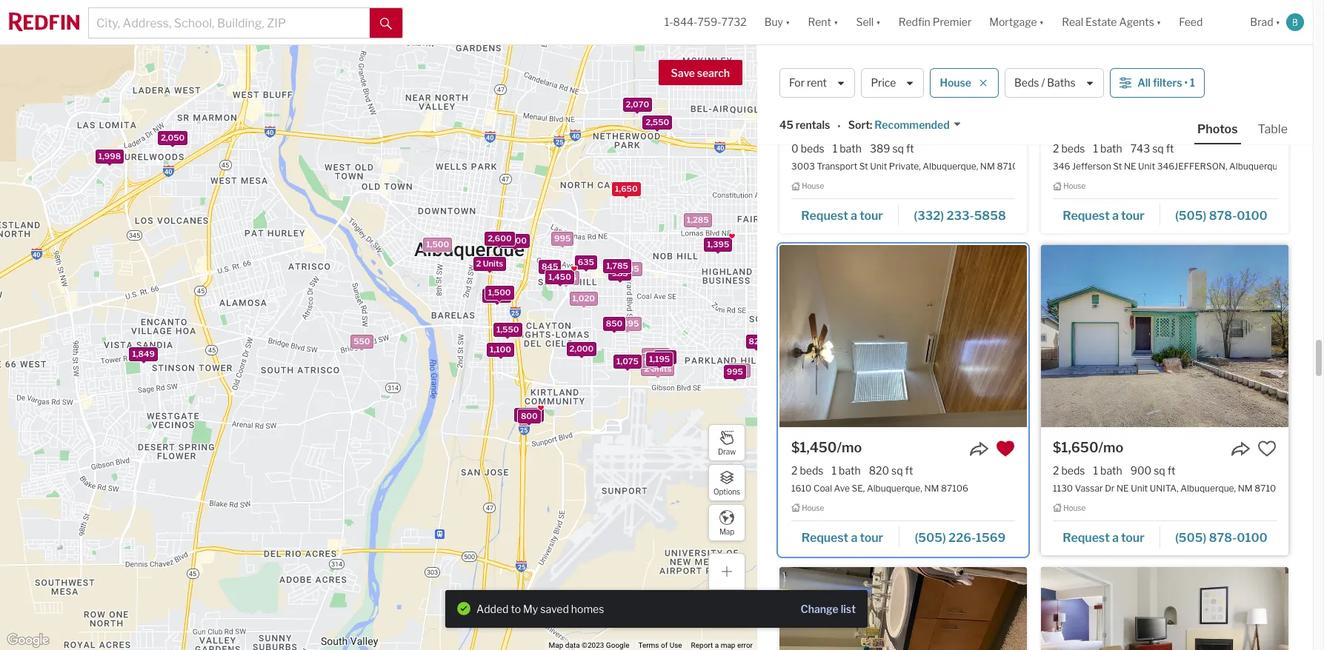 Task type: vqa. For each thing, say whether or not it's contained in the screenshot.
975
yes



Task type: describe. For each thing, give the bounding box(es) containing it.
request a tour button down transport
[[792, 204, 899, 226]]

1 horizontal spatial 2,550
[[646, 117, 670, 127]]

2,050
[[161, 133, 185, 143]]

price button
[[862, 68, 925, 98]]

$1,650
[[1054, 440, 1099, 456]]

request a tour button down ave
[[792, 526, 900, 548]]

albuquerque, down "table" button
[[1230, 161, 1286, 172]]

1,450
[[549, 272, 572, 282]]

975
[[645, 356, 660, 366]]

change
[[801, 603, 839, 616]]

save search button
[[659, 60, 743, 85]]

terms
[[639, 642, 660, 650]]

2 beds for $1,650 /mo
[[1054, 465, 1086, 477]]

beds / baths
[[1015, 77, 1076, 89]]

terms of use link
[[639, 642, 683, 650]]

search
[[698, 67, 730, 79]]

743 sq ft
[[1131, 142, 1175, 155]]

use
[[670, 642, 683, 650]]

1,998
[[98, 151, 121, 161]]

233-
[[947, 209, 975, 223]]

1,550
[[497, 325, 519, 335]]

rent
[[809, 16, 832, 28]]

ft for 820 sq ft
[[906, 465, 914, 477]]

premier
[[933, 16, 972, 28]]

bath for 743
[[1101, 142, 1123, 155]]

1 for 900 sq ft
[[1094, 465, 1099, 477]]

sort
[[849, 119, 870, 132]]

1 horizontal spatial 995
[[727, 367, 744, 377]]

$1,450 /mo
[[792, 440, 862, 456]]

sell
[[857, 16, 874, 28]]

1 vertical spatial 1,500
[[488, 287, 511, 297]]

unit down 389
[[871, 161, 888, 172]]

635
[[578, 257, 595, 267]]

bath for 820
[[839, 465, 861, 477]]

844-
[[674, 16, 698, 28]]

photo of 201 arno st ne unit 301, albuquerque, nm 87102 image
[[780, 568, 1028, 651]]

unita,
[[1151, 483, 1179, 495]]

st for transport
[[860, 161, 869, 172]]

1610
[[792, 483, 812, 495]]

map button
[[709, 505, 746, 542]]

request a tour down the jefferson
[[1063, 209, 1145, 223]]

baths
[[1048, 77, 1076, 89]]

▾ for sell ▾
[[877, 16, 881, 28]]

a for request a tour button below transport
[[851, 209, 858, 223]]

map
[[721, 642, 736, 650]]

©2023
[[582, 642, 605, 650]]

0 horizontal spatial 87106
[[942, 483, 969, 495]]

1 inside all filters • 1 button
[[1191, 77, 1196, 89]]

743
[[1131, 142, 1151, 155]]

226-
[[949, 531, 977, 545]]

albuquerque, right private,
[[923, 161, 979, 172]]

1130
[[1054, 483, 1074, 495]]

/mo for $800
[[828, 118, 853, 133]]

(505) 878-0100 link for request a tour button under the jefferson
[[1161, 202, 1278, 227]]

346 jefferson st ne unit 346jefferson, albuquerque, nm 8710
[[1054, 161, 1325, 172]]

transport
[[817, 161, 858, 172]]

redfin
[[899, 16, 931, 28]]

real estate agents ▾ button
[[1054, 0, 1171, 44]]

2 for 743 sq ft
[[1054, 142, 1060, 155]]

0 vertical spatial 1,500
[[427, 239, 449, 249]]

save
[[671, 67, 695, 79]]

bath for 900
[[1101, 465, 1123, 477]]

sell ▾
[[857, 16, 881, 28]]

a for request a tour button under the jefferson
[[1113, 209, 1119, 223]]

albuquerque, down 820 sq ft
[[867, 483, 923, 495]]

buy
[[765, 16, 784, 28]]

terms of use
[[639, 642, 683, 650]]

1 horizontal spatial units
[[651, 364, 672, 374]]

a for request a tour button below ave
[[852, 531, 858, 545]]

house for request a tour button under the jefferson
[[1064, 182, 1086, 191]]

data
[[566, 642, 580, 650]]

change list
[[801, 603, 856, 616]]

beds for 389
[[801, 142, 825, 155]]

buy ▾ button
[[765, 0, 791, 44]]

house button
[[931, 68, 1000, 98]]

list
[[841, 603, 856, 616]]

rent ▾ button
[[800, 0, 848, 44]]

0 horizontal spatial favorite button checkbox
[[997, 439, 1016, 459]]

1 bath for 820 sq ft
[[832, 465, 861, 477]]

albuquerque rentals
[[780, 60, 943, 79]]

1,650
[[615, 184, 638, 194]]

photos
[[1198, 122, 1239, 136]]

▾ for rent ▾
[[834, 16, 839, 28]]

map data ©2023 google
[[549, 642, 630, 650]]

unit for 1130
[[1132, 483, 1149, 495]]

820 sq ft
[[869, 465, 914, 477]]

error
[[738, 642, 753, 650]]

(505) for $1,650 /mo
[[1176, 531, 1207, 545]]

request a tour down ave
[[802, 531, 884, 545]]

for
[[790, 77, 805, 89]]

photo of 1610 coal ave se, albuquerque, nm 87106 image
[[780, 245, 1028, 428]]

request down the jefferson
[[1063, 209, 1111, 223]]

map for map data ©2023 google
[[549, 642, 564, 650]]

800
[[521, 411, 538, 421]]

sq for 743
[[1153, 142, 1165, 155]]

1,849
[[132, 349, 155, 359]]

albuquerque
[[780, 60, 880, 79]]

845
[[542, 261, 559, 271]]

tour for request a tour button below dr
[[1122, 531, 1145, 545]]

2 (505) 878-0100 from the top
[[1176, 531, 1269, 545]]

1 for 743 sq ft
[[1094, 142, 1099, 155]]

favorite button checkbox
[[1258, 439, 1278, 459]]

report a map error link
[[691, 642, 753, 650]]

recommended
[[875, 119, 950, 132]]

house for request a tour button below dr
[[1064, 504, 1086, 513]]

625
[[610, 260, 626, 271]]

(332)
[[914, 209, 945, 223]]

mortgage
[[990, 16, 1038, 28]]

mortgage ▾ button
[[990, 0, 1045, 44]]

user photo image
[[1287, 13, 1305, 31]]

1,100
[[490, 344, 512, 354]]

private,
[[890, 161, 921, 172]]

buy ▾ button
[[756, 0, 800, 44]]

820
[[869, 465, 890, 477]]

0 horizontal spatial 2 units
[[476, 258, 504, 269]]

2 beds for $1,450 /mo
[[792, 465, 824, 477]]

970
[[658, 351, 674, 362]]

rentals
[[884, 60, 943, 79]]

ft for 389 sq ft
[[907, 142, 915, 155]]

map region
[[0, 0, 828, 651]]

section containing added to my saved homes
[[446, 591, 868, 629]]

table
[[1259, 122, 1289, 136]]

agents
[[1120, 16, 1155, 28]]

ne for st
[[1125, 161, 1137, 172]]

• for all filters • 1
[[1185, 77, 1189, 89]]

report
[[691, 642, 713, 650]]

rent
[[807, 77, 827, 89]]

rentals
[[796, 119, 831, 132]]

beds for 743
[[1062, 142, 1086, 155]]

house for request a tour button below transport
[[802, 182, 825, 191]]

1 878- from the top
[[1210, 209, 1238, 223]]

sort :
[[849, 119, 873, 132]]

photo of 346 jefferson st ne unit 346jefferson, albuquerque, nm 87108 image
[[1042, 0, 1289, 105]]

price
[[871, 77, 897, 89]]

real estate agents ▾ link
[[1063, 0, 1162, 44]]

beds
[[1015, 77, 1040, 89]]

bath for 389
[[840, 142, 862, 155]]

2,000
[[570, 344, 594, 354]]

tour for request a tour button below transport
[[860, 209, 884, 223]]

/mo for $1,650
[[1099, 440, 1124, 456]]

5858
[[975, 209, 1007, 223]]

2 for 900 sq ft
[[1054, 465, 1060, 477]]

0 vertical spatial units
[[483, 258, 504, 269]]

1 bath for 743 sq ft
[[1094, 142, 1123, 155]]

1130 vassar dr ne unit unita, albuquerque, nm 87106
[[1054, 483, 1283, 495]]



Task type: locate. For each thing, give the bounding box(es) containing it.
beds
[[801, 142, 825, 155], [1062, 142, 1086, 155], [800, 465, 824, 477], [1062, 465, 1086, 477]]

1,595
[[617, 264, 640, 274]]

2,550
[[646, 117, 670, 127], [518, 410, 541, 420]]

0
[[792, 142, 799, 155]]

• for 45 rentals •
[[838, 120, 841, 132]]

sq right 900
[[1155, 465, 1166, 477]]

ft for 900 sq ft
[[1168, 465, 1176, 477]]

ft
[[907, 142, 915, 155], [1167, 142, 1175, 155], [906, 465, 914, 477], [1168, 465, 1176, 477]]

2 st from the left
[[1114, 161, 1123, 172]]

0 vertical spatial 2 units
[[476, 258, 504, 269]]

1610 coal ave se, albuquerque, nm 87106
[[792, 483, 969, 495]]

1 bath up ave
[[832, 465, 861, 477]]

units down 970
[[651, 364, 672, 374]]

map for map
[[720, 528, 735, 536]]

985
[[612, 268, 629, 279]]

1 vertical spatial 995
[[727, 367, 744, 377]]

/
[[1042, 77, 1046, 89]]

real
[[1063, 16, 1084, 28]]

1 vertical spatial (505) 878-0100 link
[[1161, 525, 1278, 550]]

1,095
[[645, 349, 667, 360]]

0 vertical spatial 2,550
[[646, 117, 670, 127]]

1 up the jefferson
[[1094, 142, 1099, 155]]

• left sort
[[838, 120, 841, 132]]

submit search image
[[380, 18, 392, 29]]

346jefferson,
[[1158, 161, 1228, 172]]

1 bath up dr
[[1094, 465, 1123, 477]]

mortgage ▾ button
[[981, 0, 1054, 44]]

ave
[[835, 483, 850, 495]]

0 horizontal spatial map
[[549, 642, 564, 650]]

/mo for $1,450
[[837, 440, 862, 456]]

bath
[[840, 142, 862, 155], [1101, 142, 1123, 155], [839, 465, 861, 477], [1101, 465, 1123, 477]]

1 (505) 878-0100 from the top
[[1176, 209, 1269, 223]]

ne right dr
[[1117, 483, 1130, 495]]

0 vertical spatial 1,395
[[707, 239, 730, 250]]

table button
[[1256, 122, 1292, 143]]

0 vertical spatial favorite button image
[[1258, 117, 1278, 136]]

(505) left 226-
[[915, 531, 947, 545]]

ft up '1130 vassar dr ne unit unita, albuquerque, nm 87106'
[[1168, 465, 1176, 477]]

photo of 3003 transport st unit private, albuquerque, nm 87106 image
[[780, 0, 1028, 105]]

$1,450
[[792, 440, 837, 456]]

1
[[1191, 77, 1196, 89], [833, 142, 838, 155], [1094, 142, 1099, 155], [832, 465, 837, 477], [1094, 465, 1099, 477]]

request a tour button down dr
[[1054, 526, 1161, 548]]

st for jefferson
[[1114, 161, 1123, 172]]

0 vertical spatial favorite button checkbox
[[1258, 117, 1278, 136]]

albuquerque, right unita,
[[1181, 483, 1237, 495]]

$800 /mo
[[792, 118, 853, 133]]

1 vertical spatial 2,550
[[518, 410, 541, 420]]

2 (505) 878-0100 link from the top
[[1161, 525, 1278, 550]]

2 up 1130
[[1054, 465, 1060, 477]]

house down 1130
[[1064, 504, 1086, 513]]

1 (505) 878-0100 link from the top
[[1161, 202, 1278, 227]]

6 ▾ from the left
[[1276, 16, 1281, 28]]

550
[[354, 336, 370, 347]]

beds up 346
[[1062, 142, 1086, 155]]

(505) 878-0100
[[1176, 209, 1269, 223], [1176, 531, 1269, 545]]

sq for 820
[[892, 465, 904, 477]]

0 horizontal spatial 995
[[555, 233, 571, 244]]

2 0100 from the top
[[1238, 531, 1269, 545]]

3003 transport st unit private, albuquerque, nm 87106
[[792, 161, 1025, 172]]

(332) 233-5858
[[914, 209, 1007, 223]]

recommended button
[[873, 118, 962, 132]]

0 horizontal spatial units
[[483, 258, 504, 269]]

jefferson
[[1073, 161, 1112, 172]]

/mo
[[828, 118, 853, 133], [837, 440, 862, 456], [1099, 440, 1124, 456]]

87106 down favorite button checkbox
[[1255, 483, 1283, 495]]

▾ right rent
[[834, 16, 839, 28]]

1 vertical spatial 0100
[[1238, 531, 1269, 545]]

87106 left 346
[[998, 161, 1025, 172]]

bath up the jefferson
[[1101, 142, 1123, 155]]

(505)
[[1176, 209, 1207, 223], [915, 531, 947, 545], [1176, 531, 1207, 545]]

unit
[[871, 161, 888, 172], [1139, 161, 1156, 172], [1132, 483, 1149, 495]]

(505) 878-0100 down '1130 vassar dr ne unit unita, albuquerque, nm 87106'
[[1176, 531, 1269, 545]]

1 st from the left
[[860, 161, 869, 172]]

ft for 743 sq ft
[[1167, 142, 1175, 155]]

1,500 left 2,600 at top left
[[427, 239, 449, 249]]

995 up '845'
[[555, 233, 571, 244]]

995
[[555, 233, 571, 244], [727, 367, 744, 377]]

$800
[[792, 118, 828, 133]]

house
[[941, 77, 972, 89], [802, 182, 825, 191], [1064, 182, 1086, 191], [802, 504, 825, 513], [1064, 504, 1086, 513]]

(505) 878-0100 link down '1130 vassar dr ne unit unita, albuquerque, nm 87106'
[[1161, 525, 1278, 550]]

2 units down 970
[[645, 364, 672, 374]]

1,500 up 1,550
[[488, 287, 511, 297]]

1 vertical spatial favorite button image
[[1258, 439, 1278, 459]]

house inside 'button'
[[941, 77, 972, 89]]

photos button
[[1195, 122, 1256, 145]]

2 beds up 346
[[1054, 142, 1086, 155]]

1 vertical spatial units
[[651, 364, 672, 374]]

0 vertical spatial (505) 878-0100 link
[[1161, 202, 1278, 227]]

favorite button checkbox left $1,650
[[997, 439, 1016, 459]]

1 ▾ from the left
[[786, 16, 791, 28]]

tour down 1610 coal ave se, albuquerque, nm 87106
[[860, 531, 884, 545]]

1 bath up transport
[[833, 142, 862, 155]]

1 bath
[[833, 142, 862, 155], [1094, 142, 1123, 155], [832, 465, 861, 477], [1094, 465, 1123, 477]]

tour left the (332)
[[860, 209, 884, 223]]

tour for request a tour button below ave
[[860, 531, 884, 545]]

request a tour down dr
[[1063, 531, 1145, 545]]

0 vertical spatial ne
[[1125, 161, 1137, 172]]

draw button
[[709, 425, 746, 462]]

City, Address, School, Building, ZIP search field
[[89, 8, 370, 38]]

2 up 346
[[1054, 142, 1060, 155]]

1 for 389 sq ft
[[833, 142, 838, 155]]

▾ right agents
[[1157, 16, 1162, 28]]

0100
[[1238, 209, 1269, 223], [1238, 531, 1269, 545]]

house down 346
[[1064, 182, 1086, 191]]

request down vassar
[[1063, 531, 1111, 545]]

▾ right sell
[[877, 16, 881, 28]]

3003
[[792, 161, 816, 172]]

request a tour down transport
[[802, 209, 884, 223]]

850
[[606, 319, 623, 329]]

▾ right buy
[[786, 16, 791, 28]]

favorite button checkbox right photos button on the right top of the page
[[1258, 117, 1278, 136]]

map inside button
[[720, 528, 735, 536]]

ne for dr
[[1117, 483, 1130, 495]]

87106 up (505) 226-1569 link
[[942, 483, 969, 495]]

1 horizontal spatial •
[[1185, 77, 1189, 89]]

unit down 900
[[1132, 483, 1149, 495]]

feed
[[1180, 16, 1204, 28]]

2,400
[[503, 235, 527, 246]]

1 right filters
[[1191, 77, 1196, 89]]

beds up 1610
[[800, 465, 824, 477]]

nm
[[981, 161, 996, 172], [1288, 161, 1302, 172], [925, 483, 940, 495], [1239, 483, 1254, 495]]

▾ right brad
[[1276, 16, 1281, 28]]

1 vertical spatial •
[[838, 120, 841, 132]]

a for request a tour button below dr
[[1113, 531, 1119, 545]]

0 vertical spatial 995
[[555, 233, 571, 244]]

0 horizontal spatial st
[[860, 161, 869, 172]]

favorite button checkbox
[[1258, 117, 1278, 136], [997, 439, 1016, 459]]

bath up transport
[[840, 142, 862, 155]]

4 ▾ from the left
[[1040, 16, 1045, 28]]

• inside 45 rentals •
[[838, 120, 841, 132]]

1,000
[[486, 290, 509, 301]]

▾ for buy ▾
[[786, 16, 791, 28]]

:
[[870, 119, 873, 132]]

0 horizontal spatial 1,395
[[617, 319, 639, 329]]

house down 3003
[[802, 182, 825, 191]]

1-844-759-7732
[[665, 16, 747, 28]]

(505) 878-0100 link for request a tour button below dr
[[1161, 525, 1278, 550]]

▾ for mortgage ▾
[[1040, 16, 1045, 28]]

1 vertical spatial ne
[[1117, 483, 1130, 495]]

950
[[731, 365, 748, 376]]

beds for 820
[[800, 465, 824, 477]]

beds up 1130
[[1062, 465, 1086, 477]]

house for request a tour button below ave
[[802, 504, 825, 513]]

ne down 743
[[1125, 161, 1137, 172]]

photo of 1130 vassar dr ne unit unita, albuquerque, nm 87106 image
[[1042, 245, 1289, 428]]

house down coal
[[802, 504, 825, 513]]

request a tour button down the jefferson
[[1054, 204, 1161, 226]]

st right transport
[[860, 161, 869, 172]]

sell ▾ button
[[857, 0, 881, 44]]

▾
[[786, 16, 791, 28], [834, 16, 839, 28], [877, 16, 881, 28], [1040, 16, 1045, 28], [1157, 16, 1162, 28], [1276, 16, 1281, 28]]

unit for 346
[[1139, 161, 1156, 172]]

1 vertical spatial 2 units
[[645, 364, 672, 374]]

tour down 743
[[1122, 209, 1145, 223]]

buy ▾
[[765, 16, 791, 28]]

2 units down 2,600 at top left
[[476, 258, 504, 269]]

0 vertical spatial (505) 878-0100
[[1176, 209, 1269, 223]]

2 horizontal spatial 87106
[[1255, 483, 1283, 495]]

2 878- from the top
[[1210, 531, 1238, 545]]

2 beds
[[1054, 142, 1086, 155], [792, 465, 824, 477], [1054, 465, 1086, 477]]

report a map error
[[691, 642, 753, 650]]

1,395
[[707, 239, 730, 250], [617, 319, 639, 329]]

1 bath for 389 sq ft
[[833, 142, 862, 155]]

google image
[[4, 632, 53, 651]]

346
[[1054, 161, 1071, 172]]

0 vertical spatial 0100
[[1238, 209, 1269, 223]]

coal
[[814, 483, 833, 495]]

request
[[802, 209, 849, 223], [1063, 209, 1111, 223], [802, 531, 849, 545], [1063, 531, 1111, 545]]

tour
[[860, 209, 884, 223], [1122, 209, 1145, 223], [860, 531, 884, 545], [1122, 531, 1145, 545]]

st right the jefferson
[[1114, 161, 1123, 172]]

1 up vassar
[[1094, 465, 1099, 477]]

2 down 1,095
[[645, 364, 650, 374]]

change list button
[[801, 603, 856, 617]]

2 up 1610
[[792, 465, 798, 477]]

995 up draw button
[[727, 367, 744, 377]]

45
[[780, 119, 794, 132]]

bath up dr
[[1101, 465, 1123, 477]]

900 sq ft
[[1131, 465, 1176, 477]]

real estate agents ▾
[[1063, 16, 1162, 28]]

options button
[[709, 465, 746, 502]]

0100 for request a tour button under the jefferson's (505) 878-0100 link
[[1238, 209, 1269, 223]]

(505) down '1130 vassar dr ne unit unita, albuquerque, nm 87106'
[[1176, 531, 1207, 545]]

(505) for $1,450 /mo
[[915, 531, 947, 545]]

rent ▾
[[809, 16, 839, 28]]

1 horizontal spatial 1,500
[[488, 287, 511, 297]]

(505) down 346jefferson,
[[1176, 209, 1207, 223]]

0 vertical spatial map
[[720, 528, 735, 536]]

2 left '845'
[[476, 258, 482, 269]]

section
[[446, 591, 868, 629]]

2 beds up 1130
[[1054, 465, 1086, 477]]

0100 for (505) 878-0100 link related to request a tour button below dr
[[1238, 531, 1269, 545]]

3 ▾ from the left
[[877, 16, 881, 28]]

sq for 389
[[893, 142, 905, 155]]

map down the options
[[720, 528, 735, 536]]

brad
[[1251, 16, 1274, 28]]

2 favorite button image from the top
[[1258, 439, 1278, 459]]

sq right 743
[[1153, 142, 1165, 155]]

▾ for brad ▾
[[1276, 16, 1281, 28]]

1,395 up "1,075"
[[617, 319, 639, 329]]

request down transport
[[802, 209, 849, 223]]

2 beds up 1610
[[792, 465, 824, 477]]

remove house image
[[979, 79, 988, 87]]

sq for 900
[[1155, 465, 1166, 477]]

1 for 820 sq ft
[[832, 465, 837, 477]]

1 up ave
[[832, 465, 837, 477]]

favorite button image
[[1258, 117, 1278, 136], [1258, 439, 1278, 459]]

to
[[511, 603, 521, 616]]

0 vertical spatial •
[[1185, 77, 1189, 89]]

1 horizontal spatial map
[[720, 528, 735, 536]]

1 horizontal spatial 87106
[[998, 161, 1025, 172]]

1 up transport
[[833, 142, 838, 155]]

0 horizontal spatial 1,500
[[427, 239, 449, 249]]

2 ▾ from the left
[[834, 16, 839, 28]]

878-
[[1210, 209, 1238, 223], [1210, 531, 1238, 545]]

beds for 900
[[1062, 465, 1086, 477]]

1,020
[[573, 293, 595, 303]]

1 bath up the jefferson
[[1094, 142, 1123, 155]]

brad ▾
[[1251, 16, 1281, 28]]

• inside button
[[1185, 77, 1189, 89]]

beds right 0
[[801, 142, 825, 155]]

tour for request a tour button under the jefferson
[[1122, 209, 1145, 223]]

house left remove house 'icon'
[[941, 77, 972, 89]]

ft up 346 jefferson st ne unit 346jefferson, albuquerque, nm 8710 at the right
[[1167, 142, 1175, 155]]

825
[[749, 336, 765, 347]]

map left "data"
[[549, 642, 564, 650]]

favorite button image
[[997, 439, 1016, 459]]

0 horizontal spatial •
[[838, 120, 841, 132]]

1 vertical spatial 1,395
[[617, 319, 639, 329]]

• right filters
[[1185, 77, 1189, 89]]

1,075
[[617, 356, 639, 367]]

1 horizontal spatial 1,395
[[707, 239, 730, 250]]

tour down '1130 vassar dr ne unit unita, albuquerque, nm 87106'
[[1122, 531, 1145, 545]]

0 horizontal spatial 2,550
[[518, 410, 541, 420]]

(505) 878-0100 down 346jefferson,
[[1176, 209, 1269, 223]]

1 favorite button image from the top
[[1258, 117, 1278, 136]]

ft up 3003 transport st unit private, albuquerque, nm 87106
[[907, 142, 915, 155]]

1,395 down 1,285
[[707, 239, 730, 250]]

1 vertical spatial (505) 878-0100
[[1176, 531, 1269, 545]]

my
[[524, 603, 538, 616]]

sq right the 820
[[892, 465, 904, 477]]

0 beds
[[792, 142, 825, 155]]

unit down 743 sq ft
[[1139, 161, 1156, 172]]

map
[[720, 528, 735, 536], [549, 642, 564, 650]]

5 ▾ from the left
[[1157, 16, 1162, 28]]

units
[[483, 258, 504, 269], [651, 364, 672, 374]]

389
[[870, 142, 891, 155]]

sq right 389
[[893, 142, 905, 155]]

photo of 3300 prospect ave ne unit sonesta, albuquerque, nm 87107 image
[[1042, 568, 1289, 651]]

vassar
[[1076, 483, 1104, 495]]

1 0100 from the top
[[1238, 209, 1269, 223]]

1 vertical spatial 878-
[[1210, 531, 1238, 545]]

1 horizontal spatial st
[[1114, 161, 1123, 172]]

1 bath for 900 sq ft
[[1094, 465, 1123, 477]]

2 for 820 sq ft
[[792, 465, 798, 477]]

ft right the 820
[[906, 465, 914, 477]]

1 horizontal spatial 2 units
[[645, 364, 672, 374]]

1 horizontal spatial favorite button checkbox
[[1258, 117, 1278, 136]]

1 vertical spatial map
[[549, 642, 564, 650]]

▾ right mortgage in the top of the page
[[1040, 16, 1045, 28]]

0 vertical spatial 878-
[[1210, 209, 1238, 223]]

units down 2,600 at top left
[[483, 258, 504, 269]]

redfin premier
[[899, 16, 972, 28]]

2,600
[[488, 233, 512, 244]]

of
[[661, 642, 668, 650]]

bath up ave
[[839, 465, 861, 477]]

(505) 878-0100 link down 346jefferson,
[[1161, 202, 1278, 227]]

1 vertical spatial favorite button checkbox
[[997, 439, 1016, 459]]

request down coal
[[802, 531, 849, 545]]



